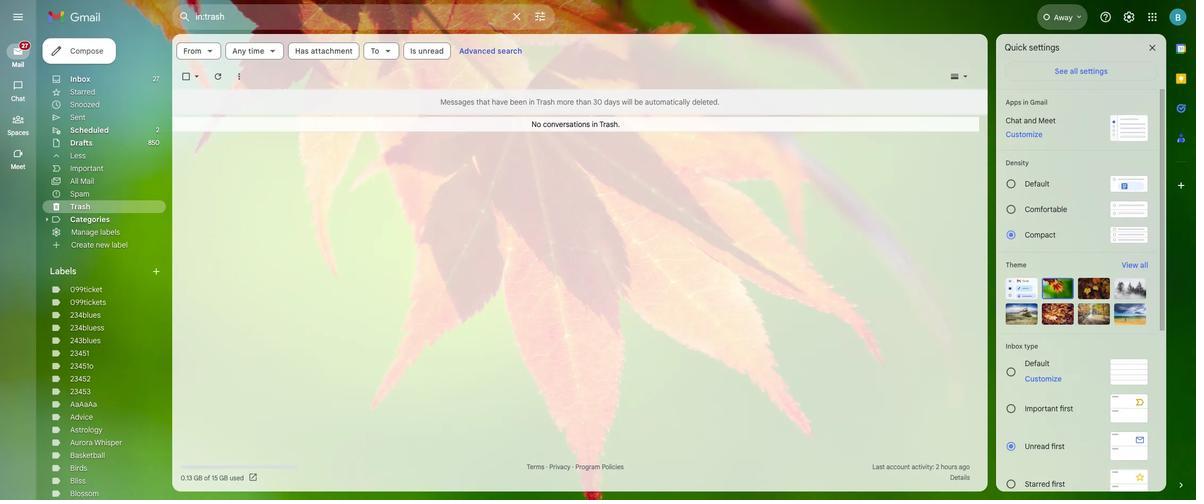 Task type: vqa. For each thing, say whether or not it's contained in the screenshot.
rightmost 27
yes



Task type: locate. For each thing, give the bounding box(es) containing it.
1 vertical spatial customize
[[1025, 374, 1062, 384]]

1 horizontal spatial trash
[[536, 97, 555, 107]]

1 horizontal spatial chat
[[1006, 116, 1022, 125]]

default
[[1025, 179, 1050, 189], [1025, 359, 1050, 368]]

234blues link
[[70, 310, 101, 320]]

inbox for inbox
[[70, 74, 90, 84]]

None checkbox
[[181, 71, 191, 82]]

0 vertical spatial customize
[[1006, 130, 1043, 139]]

starred up "snoozed"
[[70, 87, 95, 97]]

all inside button
[[1140, 260, 1148, 270]]

inbox left type
[[1006, 342, 1023, 350]]

0 horizontal spatial in
[[529, 97, 535, 107]]

last account activity: 2 hours ago details
[[872, 463, 970, 482]]

1 default from the top
[[1025, 179, 1050, 189]]

follow link to manage storage image
[[248, 473, 259, 483]]

is
[[410, 46, 416, 56]]

2 inside last account activity: 2 hours ago details
[[936, 463, 939, 471]]

0 vertical spatial starred
[[70, 87, 95, 97]]

less
[[70, 151, 86, 161]]

starred for starred first
[[1025, 479, 1050, 489]]

099tickets
[[70, 298, 106, 307]]

0 horizontal spatial inbox
[[70, 74, 90, 84]]

2 up 850
[[156, 126, 159, 134]]

footer
[[172, 462, 979, 483]]

1 vertical spatial important
[[1025, 404, 1058, 413]]

1 horizontal spatial gb
[[219, 474, 228, 482]]

1 horizontal spatial all
[[1140, 260, 1148, 270]]

0 vertical spatial 2
[[156, 126, 159, 134]]

1 vertical spatial starred
[[1025, 479, 1050, 489]]

create
[[71, 240, 94, 250]]

compose
[[70, 46, 103, 56]]

inbox
[[70, 74, 90, 84], [1006, 342, 1023, 350]]

birds
[[70, 464, 87, 473]]

gb left 'of'
[[194, 474, 202, 482]]

meet right and
[[1039, 116, 1056, 125]]

meet inside chat and meet customize
[[1039, 116, 1056, 125]]

gb right 15
[[219, 474, 228, 482]]

1 vertical spatial meet
[[11, 163, 25, 171]]

in left trash.
[[592, 119, 598, 129]]

program policies link
[[575, 463, 624, 471]]

first
[[1060, 404, 1073, 413], [1051, 442, 1065, 451], [1052, 479, 1065, 489]]

main menu image
[[12, 11, 24, 23]]

· right privacy link
[[572, 463, 574, 471]]

bliss
[[70, 476, 86, 486]]

0 vertical spatial 27
[[22, 42, 28, 49]]

0 vertical spatial all
[[1070, 66, 1078, 76]]

view all button
[[1115, 259, 1155, 272]]

no conversations in trash.
[[532, 119, 620, 129]]

0 vertical spatial inbox
[[70, 74, 90, 84]]

mail down 27 link
[[12, 61, 24, 69]]

1 vertical spatial customize button
[[1019, 373, 1068, 385]]

refresh image
[[213, 71, 223, 82]]

1 horizontal spatial 27
[[153, 75, 159, 83]]

meet
[[1039, 116, 1056, 125], [11, 163, 25, 171]]

0 vertical spatial customize button
[[999, 128, 1049, 141]]

label
[[112, 240, 128, 250]]

1 horizontal spatial starred
[[1025, 479, 1050, 489]]

in right apps
[[1023, 98, 1029, 106]]

is unread button
[[403, 43, 451, 60]]

all inside button
[[1070, 66, 1078, 76]]

search in mail image
[[175, 7, 195, 27]]

first for important first
[[1060, 404, 1073, 413]]

all for see
[[1070, 66, 1078, 76]]

15
[[212, 474, 218, 482]]

important up unread first
[[1025, 404, 1058, 413]]

any time
[[232, 46, 264, 56]]

be
[[634, 97, 643, 107]]

navigation
[[0, 34, 37, 500]]

activity:
[[912, 463, 934, 471]]

create new label link
[[71, 240, 128, 250]]

unread
[[1025, 442, 1050, 451]]

099ticket
[[70, 285, 102, 295]]

2
[[156, 126, 159, 134], [936, 463, 939, 471]]

2 vertical spatial first
[[1052, 479, 1065, 489]]

0.13
[[181, 474, 192, 482]]

aaaaaa link
[[70, 400, 97, 409]]

1 vertical spatial all
[[1140, 260, 1148, 270]]

· right terms link
[[546, 463, 548, 471]]

unread first
[[1025, 442, 1065, 451]]

chat inside chat and meet customize
[[1006, 116, 1022, 125]]

unread
[[418, 46, 444, 56]]

1 vertical spatial mail
[[80, 176, 94, 186]]

all right see
[[1070, 66, 1078, 76]]

gb
[[194, 474, 202, 482], [219, 474, 228, 482]]

Search in mail search field
[[172, 4, 555, 30]]

aaaaaa
[[70, 400, 97, 409]]

1 vertical spatial settings
[[1080, 66, 1108, 76]]

has attachment
[[295, 46, 353, 56]]

23452 link
[[70, 374, 91, 384]]

all
[[1070, 66, 1078, 76], [1140, 260, 1148, 270]]

mail heading
[[0, 61, 36, 69]]

quick settings element
[[1005, 43, 1060, 62]]

trash down spam link
[[70, 202, 90, 212]]

1 vertical spatial inbox
[[1006, 342, 1023, 350]]

starred down unread
[[1025, 479, 1050, 489]]

policies
[[602, 463, 624, 471]]

1 horizontal spatial meet
[[1039, 116, 1056, 125]]

spam
[[70, 189, 89, 199]]

view all
[[1122, 260, 1148, 270]]

customize button
[[999, 128, 1049, 141], [1019, 373, 1068, 385]]

drafts link
[[70, 138, 93, 148]]

details
[[950, 474, 970, 482]]

0 horizontal spatial all
[[1070, 66, 1078, 76]]

terms
[[527, 463, 544, 471]]

time
[[248, 46, 264, 56]]

0 horizontal spatial important
[[70, 164, 103, 173]]

trash left more
[[536, 97, 555, 107]]

toggle split pane mode image
[[949, 71, 960, 82]]

messages that have been in trash more than 30 days will be automatically deleted.
[[440, 97, 720, 107]]

apps
[[1006, 98, 1021, 106]]

0 horizontal spatial settings
[[1029, 43, 1060, 53]]

0 horizontal spatial gb
[[194, 474, 202, 482]]

main content
[[172, 34, 988, 492]]

2 · from the left
[[572, 463, 574, 471]]

categories link
[[70, 215, 110, 224]]

important up all mail
[[70, 164, 103, 173]]

conversations
[[543, 119, 590, 129]]

has attachment button
[[288, 43, 360, 60]]

first down unread first
[[1052, 479, 1065, 489]]

0 horizontal spatial meet
[[11, 163, 25, 171]]

1 vertical spatial default
[[1025, 359, 1050, 368]]

labels
[[50, 266, 76, 277]]

27 link
[[6, 41, 31, 60]]

0 vertical spatial settings
[[1029, 43, 1060, 53]]

all mail
[[70, 176, 94, 186]]

1 vertical spatial first
[[1051, 442, 1065, 451]]

chat left and
[[1006, 116, 1022, 125]]

trash
[[536, 97, 555, 107], [70, 202, 90, 212]]

advice link
[[70, 413, 93, 422]]

no
[[532, 119, 541, 129]]

chat down mail heading
[[11, 95, 25, 103]]

0 vertical spatial meet
[[1039, 116, 1056, 125]]

customize button down and
[[999, 128, 1049, 141]]

drafts
[[70, 138, 93, 148]]

0 vertical spatial first
[[1060, 404, 1073, 413]]

first up unread first
[[1060, 404, 1073, 413]]

customize up 'important first'
[[1025, 374, 1062, 384]]

meet down spaces heading
[[11, 163, 25, 171]]

1 vertical spatial 27
[[153, 75, 159, 83]]

customize button up 'important first'
[[1019, 373, 1068, 385]]

labels heading
[[50, 266, 151, 277]]

chat inside heading
[[11, 95, 25, 103]]

23452
[[70, 374, 91, 384]]

0 horizontal spatial mail
[[12, 61, 24, 69]]

chat heading
[[0, 95, 36, 103]]

0 horizontal spatial chat
[[11, 95, 25, 103]]

inbox link
[[70, 74, 90, 84]]

see all settings button
[[1005, 62, 1158, 81]]

settings right the 'quick'
[[1029, 43, 1060, 53]]

see all settings
[[1055, 66, 1108, 76]]

243blues link
[[70, 336, 101, 346]]

advanced search button
[[455, 41, 527, 61]]

settings right see
[[1080, 66, 1108, 76]]

used
[[230, 474, 244, 482]]

1 horizontal spatial 2
[[936, 463, 939, 471]]

footer containing terms
[[172, 462, 979, 483]]

1 horizontal spatial ·
[[572, 463, 574, 471]]

099tickets link
[[70, 298, 106, 307]]

settings image
[[1123, 11, 1136, 23]]

chat and meet customize
[[1006, 116, 1056, 139]]

0 horizontal spatial trash
[[70, 202, 90, 212]]

inbox up starred link
[[70, 74, 90, 84]]

basketball
[[70, 451, 105, 460]]

0 vertical spatial important
[[70, 164, 103, 173]]

default up comfortable
[[1025, 179, 1050, 189]]

first for starred first
[[1052, 479, 1065, 489]]

1 vertical spatial chat
[[1006, 116, 1022, 125]]

quick settings
[[1005, 43, 1060, 53]]

1 horizontal spatial settings
[[1080, 66, 1108, 76]]

theme
[[1006, 261, 1027, 269]]

0 vertical spatial chat
[[11, 95, 25, 103]]

0 horizontal spatial 27
[[22, 42, 28, 49]]

aurora
[[70, 438, 93, 448]]

privacy
[[549, 463, 571, 471]]

tab list
[[1166, 34, 1196, 462]]

23451
[[70, 349, 89, 358]]

clear search image
[[506, 6, 527, 27]]

in right been
[[529, 97, 535, 107]]

spaces
[[7, 129, 29, 137]]

0 vertical spatial mail
[[12, 61, 24, 69]]

2 left hours
[[936, 463, 939, 471]]

customize down and
[[1006, 130, 1043, 139]]

scheduled link
[[70, 125, 109, 135]]

first right unread
[[1051, 442, 1065, 451]]

mail down important link
[[80, 176, 94, 186]]

inbox type element
[[1006, 342, 1148, 350]]

first for unread first
[[1051, 442, 1065, 451]]

0 vertical spatial trash
[[536, 97, 555, 107]]

0 vertical spatial default
[[1025, 179, 1050, 189]]

default down type
[[1025, 359, 1050, 368]]

1 horizontal spatial important
[[1025, 404, 1058, 413]]

spaces heading
[[0, 129, 36, 137]]

have
[[492, 97, 508, 107]]

1 horizontal spatial inbox
[[1006, 342, 1023, 350]]

1 vertical spatial 2
[[936, 463, 939, 471]]

0 horizontal spatial ·
[[546, 463, 548, 471]]

0 horizontal spatial starred
[[70, 87, 95, 97]]

all right 'view'
[[1140, 260, 1148, 270]]



Task type: describe. For each thing, give the bounding box(es) containing it.
has
[[295, 46, 309, 56]]

advice
[[70, 413, 93, 422]]

terms link
[[527, 463, 544, 471]]

all mail link
[[70, 176, 94, 186]]

all
[[70, 176, 78, 186]]

account
[[887, 463, 910, 471]]

compact
[[1025, 230, 1056, 240]]

advanced search
[[459, 46, 522, 56]]

scheduled
[[70, 125, 109, 135]]

terms · privacy · program policies
[[527, 463, 624, 471]]

2 default from the top
[[1025, 359, 1050, 368]]

comfortable
[[1025, 205, 1067, 214]]

trash.
[[599, 119, 620, 129]]

footer inside main content
[[172, 462, 979, 483]]

from button
[[176, 43, 221, 60]]

astrology link
[[70, 425, 102, 435]]

sent
[[70, 113, 86, 122]]

starred for starred link
[[70, 87, 95, 97]]

theme element
[[1006, 260, 1027, 271]]

manage labels create new label
[[71, 228, 128, 250]]

see
[[1055, 66, 1068, 76]]

234bluess link
[[70, 323, 104, 333]]

243blues
[[70, 336, 101, 346]]

any
[[232, 46, 246, 56]]

2 gb from the left
[[219, 474, 228, 482]]

blossom
[[70, 489, 99, 499]]

to button
[[364, 43, 399, 60]]

important for important first
[[1025, 404, 1058, 413]]

advanced
[[459, 46, 496, 56]]

0.13 gb of 15 gb used
[[181, 474, 244, 482]]

from
[[183, 46, 202, 56]]

1 gb from the left
[[194, 474, 202, 482]]

aurora whisper
[[70, 438, 122, 448]]

will
[[622, 97, 633, 107]]

whisper
[[94, 438, 122, 448]]

settings inside button
[[1080, 66, 1108, 76]]

spam link
[[70, 189, 89, 199]]

inbox type
[[1006, 342, 1038, 350]]

that
[[476, 97, 490, 107]]

2 horizontal spatial in
[[1023, 98, 1029, 106]]

display density element
[[1006, 159, 1148, 167]]

inbox for inbox type
[[1006, 342, 1023, 350]]

program
[[575, 463, 600, 471]]

labels
[[100, 228, 120, 237]]

chat for chat and meet customize
[[1006, 116, 1022, 125]]

messages
[[440, 97, 474, 107]]

aurora whisper link
[[70, 438, 122, 448]]

last
[[872, 463, 885, 471]]

support image
[[1099, 11, 1112, 23]]

details link
[[950, 474, 970, 482]]

customize inside chat and meet customize
[[1006, 130, 1043, 139]]

new
[[96, 240, 110, 250]]

navigation containing mail
[[0, 34, 37, 500]]

bliss link
[[70, 476, 86, 486]]

gmail image
[[48, 6, 106, 28]]

starred link
[[70, 87, 95, 97]]

search
[[498, 46, 522, 56]]

days
[[604, 97, 620, 107]]

099ticket link
[[70, 285, 102, 295]]

manage labels link
[[71, 228, 120, 237]]

1 horizontal spatial in
[[592, 119, 598, 129]]

trash inside main content
[[536, 97, 555, 107]]

than
[[576, 97, 591, 107]]

23453
[[70, 387, 91, 397]]

ago
[[959, 463, 970, 471]]

meet heading
[[0, 163, 36, 171]]

23451 link
[[70, 349, 89, 358]]

density
[[1006, 159, 1029, 167]]

of
[[204, 474, 210, 482]]

customize button for chat and meet
[[999, 128, 1049, 141]]

Search in mail text field
[[196, 12, 504, 22]]

view
[[1122, 260, 1138, 270]]

meet inside meet heading
[[11, 163, 25, 171]]

starred first
[[1025, 479, 1065, 489]]

customize button for default
[[1019, 373, 1068, 385]]

advanced search options image
[[529, 6, 551, 27]]

quick
[[1005, 43, 1027, 53]]

to
[[371, 46, 379, 56]]

important link
[[70, 164, 103, 173]]

23453 link
[[70, 387, 91, 397]]

more image
[[234, 71, 245, 82]]

compose button
[[43, 38, 116, 64]]

attachment
[[311, 46, 353, 56]]

hours
[[941, 463, 957, 471]]

important for important link
[[70, 164, 103, 173]]

1 · from the left
[[546, 463, 548, 471]]

27 inside navigation
[[22, 42, 28, 49]]

mail inside heading
[[12, 61, 24, 69]]

all for view
[[1140, 260, 1148, 270]]

1 horizontal spatial mail
[[80, 176, 94, 186]]

birds link
[[70, 464, 87, 473]]

automatically
[[645, 97, 690, 107]]

and
[[1024, 116, 1037, 125]]

blossom link
[[70, 489, 99, 499]]

none checkbox inside main content
[[181, 71, 191, 82]]

23451o
[[70, 361, 94, 371]]

1 vertical spatial trash
[[70, 202, 90, 212]]

categories
[[70, 215, 110, 224]]

type
[[1024, 342, 1038, 350]]

deleted.
[[692, 97, 720, 107]]

main content containing from
[[172, 34, 988, 492]]

more
[[557, 97, 574, 107]]

chat for chat
[[11, 95, 25, 103]]

privacy link
[[549, 463, 571, 471]]

snoozed
[[70, 100, 100, 110]]

0 horizontal spatial 2
[[156, 126, 159, 134]]

234blues
[[70, 310, 101, 320]]

850
[[148, 139, 159, 147]]



